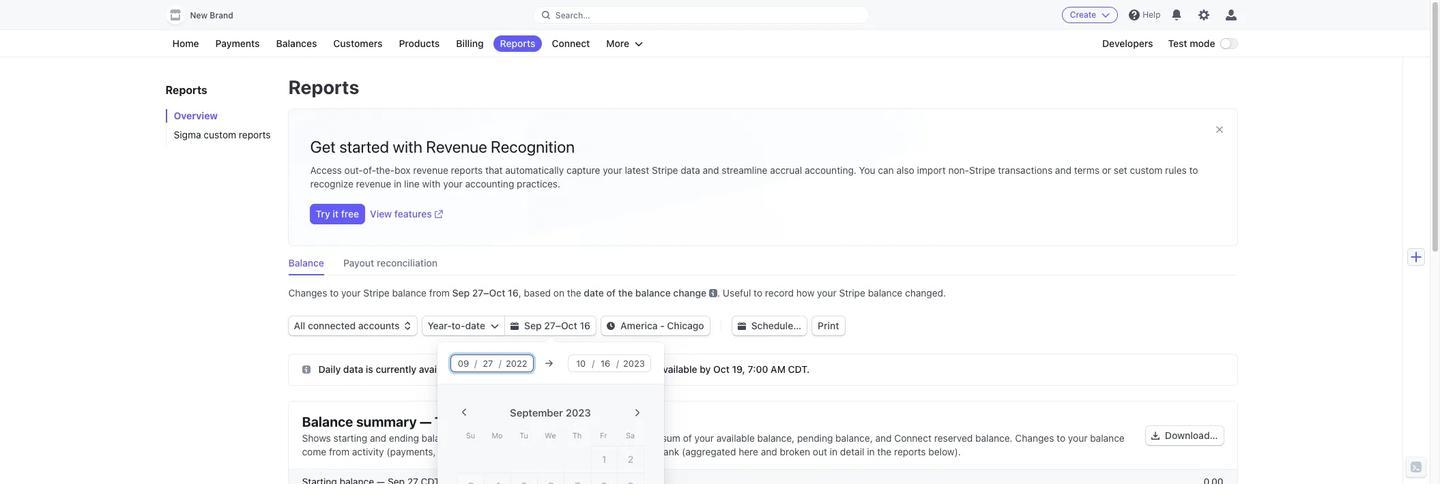 Task type: vqa. For each thing, say whether or not it's contained in the screenshot.
the how
yes



Task type: describe. For each thing, give the bounding box(es) containing it.
to down 'balance' link
[[330, 287, 339, 299]]

can
[[878, 165, 894, 176]]

sa
[[626, 432, 635, 440]]

record
[[765, 287, 794, 299]]

to inside access out-of-the-box revenue reports that automatically capture your latest stripe data and streamline accrual accounting. you can also import non-stripe transactions and terms or set custom rules to recognize revenue in line with your accounting practices.
[[1190, 165, 1199, 176]]

brand
[[210, 10, 233, 20]]

starting
[[561, 433, 596, 445]]

in right detail
[[867, 447, 875, 458]]

automatically
[[506, 165, 564, 176]]

Year text field
[[619, 356, 649, 372]]

the-
[[376, 165, 395, 176]]

custom inside access out-of-the-box revenue reports that automatically capture your latest stripe data and streamline accrual accounting. you can also import non-stripe transactions and terms or set custom rules to recognize revenue in line with your accounting practices.
[[1130, 165, 1163, 176]]

import
[[917, 165, 946, 176]]

print
[[818, 320, 840, 332]]

am
[[771, 364, 786, 376]]

in up refunds,
[[459, 433, 467, 445]]

create button
[[1062, 7, 1119, 23]]

1 vertical spatial –
[[556, 320, 561, 332]]

2 horizontal spatial reports
[[500, 38, 536, 49]]

available inside balance summary — totalled over connected accounts shows starting and ending balance in your stripe account. starting balance is the sum of your available balance, pending balance, and connect reserved balance. changes to your balance come from activity (payments, refunds, transfers, etc.) and from payouts to your bank (aggregated here and broken out in detail in the reports below).
[[717, 433, 755, 445]]

svg image for download…
[[1152, 432, 1160, 440]]

reports link
[[493, 36, 542, 52]]

payments
[[215, 38, 260, 49]]

it
[[333, 208, 339, 220]]

ending
[[389, 433, 419, 445]]

. useful to record how your stripe balance changed.
[[718, 287, 946, 299]]

1 vertical spatial .
[[551, 364, 554, 376]]

mode
[[1190, 38, 1216, 49]]

detail
[[840, 447, 865, 458]]

stripe right latest
[[652, 165, 678, 176]]

view features
[[370, 208, 432, 220]]

to-
[[452, 320, 465, 332]]

daily data is currently available through oct 16 cdt . additional data will be available by oct 19, 7:00 am cdt.
[[319, 364, 810, 376]]

sigma
[[174, 129, 201, 141]]

create
[[1070, 10, 1097, 20]]

year-
[[428, 320, 452, 332]]

test
[[1169, 38, 1188, 49]]

0 horizontal spatial –
[[484, 287, 489, 299]]

on
[[554, 287, 565, 299]]

0 vertical spatial connect
[[552, 38, 590, 49]]

in inside access out-of-the-box revenue reports that automatically capture your latest stripe data and streamline accrual accounting. you can also import non-stripe transactions and terms or set custom rules to recognize revenue in line with your accounting practices.
[[394, 178, 402, 190]]

you
[[859, 165, 876, 176]]

come
[[302, 447, 327, 458]]

schedule… button
[[732, 317, 807, 336]]

data inside access out-of-the-box revenue reports that automatically capture your latest stripe data and streamline accrual accounting. you can also import non-stripe transactions and terms or set custom rules to recognize revenue in line with your accounting practices.
[[681, 165, 700, 176]]

additional
[[556, 364, 602, 376]]

su
[[466, 432, 475, 440]]

oct right day text field
[[499, 364, 516, 376]]

payouts
[[587, 447, 622, 458]]

(aggregated
[[682, 447, 736, 458]]

2023
[[566, 407, 591, 419]]

oct right by
[[714, 364, 730, 376]]

1 horizontal spatial reports
[[288, 76, 359, 98]]

2 balance, from the left
[[836, 433, 873, 445]]

Search… text field
[[534, 6, 869, 24]]

help
[[1143, 10, 1161, 20]]

to right the useful
[[754, 287, 763, 299]]

the up the america
[[618, 287, 633, 299]]

0 vertical spatial 27
[[472, 287, 484, 299]]

below).
[[929, 447, 961, 458]]

0 horizontal spatial reports
[[166, 84, 207, 96]]

7:00
[[748, 364, 768, 376]]

balance for balance
[[288, 257, 324, 269]]

useful
[[723, 287, 751, 299]]

3 / from the left
[[592, 358, 595, 369]]

0 horizontal spatial data
[[343, 364, 363, 376]]

sigma custom reports link
[[166, 128, 275, 142]]

new
[[190, 10, 208, 20]]

totalled
[[435, 414, 486, 430]]

changes inside balance summary — totalled over connected accounts shows starting and ending balance in your stripe account. starting balance is the sum of your available balance, pending balance, and connect reserved balance. changes to your balance come from activity (payments, refunds, transfers, etc.) and from payouts to your bank (aggregated here and broken out in detail in the reports below).
[[1016, 433, 1055, 445]]

1
[[602, 454, 607, 466]]

rules
[[1166, 165, 1187, 176]]

balances
[[276, 38, 317, 49]]

products
[[399, 38, 440, 49]]

reports inside access out-of-the-box revenue reports that automatically capture your latest stripe data and streamline accrual accounting. you can also import non-stripe transactions and terms or set custom rules to recognize revenue in line with your accounting practices.
[[451, 165, 483, 176]]

help button
[[1124, 4, 1167, 26]]

balances link
[[269, 36, 324, 52]]

0 horizontal spatial revenue
[[356, 178, 391, 190]]

to down sa
[[625, 447, 633, 458]]

that
[[485, 165, 503, 176]]

the left sum
[[645, 433, 660, 445]]

the right detail
[[878, 447, 892, 458]]

of inside balance summary — totalled over connected accounts shows starting and ending balance in your stripe account. starting balance is the sum of your available balance, pending balance, and connect reserved balance. changes to your balance come from activity (payments, refunds, transfers, etc.) and from payouts to your bank (aggregated here and broken out in detail in the reports below).
[[683, 433, 692, 445]]

search…
[[556, 10, 590, 20]]

streamline
[[722, 165, 768, 176]]

refunds,
[[439, 447, 475, 458]]

shows
[[302, 433, 331, 445]]

accounts
[[592, 414, 651, 430]]

currently
[[376, 364, 417, 376]]

svg image for america - chicago
[[607, 322, 615, 331]]

2 button
[[617, 447, 645, 474]]

1 horizontal spatial sep
[[524, 320, 542, 332]]

1 button
[[591, 447, 618, 474]]

—
[[420, 414, 432, 430]]

move backward to switch to the previous month. image
[[453, 401, 476, 425]]

Month text field
[[453, 356, 475, 372]]

september
[[510, 407, 563, 419]]

payout reconciliation
[[343, 257, 438, 269]]

september 2023 dialog
[[438, 343, 1063, 485]]

0 vertical spatial .
[[718, 287, 720, 299]]

through
[[461, 364, 497, 376]]

change
[[674, 287, 707, 299]]

overview link
[[166, 109, 275, 123]]

svg image down ,
[[511, 322, 519, 331]]

2 vertical spatial 16
[[518, 364, 529, 376]]

with inside access out-of-the-box revenue reports that automatically capture your latest stripe data and streamline accrual accounting. you can also import non-stripe transactions and terms or set custom rules to recognize revenue in line with your accounting practices.
[[422, 178, 441, 190]]

daily
[[319, 364, 341, 376]]

0 horizontal spatial custom
[[204, 129, 236, 141]]

september 2023
[[510, 407, 591, 419]]

schedule…
[[752, 320, 802, 332]]

chicago
[[667, 320, 704, 332]]

tu
[[520, 432, 528, 440]]

balance for balance summary — totalled over connected accounts shows starting and ending balance in your stripe account. starting balance is the sum of your available balance, pending balance, and connect reserved balance. changes to your balance come from activity (payments, refunds, transfers, etc.) and from payouts to your bank (aggregated here and broken out in detail in the reports below).
[[302, 414, 353, 430]]

connected
[[520, 414, 589, 430]]

test mode
[[1169, 38, 1216, 49]]

home link
[[166, 36, 206, 52]]

svg image for schedule…
[[738, 322, 746, 331]]

accrual
[[770, 165, 803, 176]]

0 vertical spatial sep
[[452, 287, 470, 299]]

changed.
[[905, 287, 946, 299]]



Task type: locate. For each thing, give the bounding box(es) containing it.
0 vertical spatial changes
[[288, 287, 327, 299]]

developers link
[[1096, 36, 1160, 52]]

27
[[472, 287, 484, 299], [544, 320, 556, 332]]

1 balance, from the left
[[758, 433, 795, 445]]

svg image inside schedule… button
[[738, 322, 746, 331]]

0 horizontal spatial balance,
[[758, 433, 795, 445]]

is inside balance summary — totalled over connected accounts shows starting and ending balance in your stripe account. starting balance is the sum of your available balance, pending balance, and connect reserved balance. changes to your balance come from activity (payments, refunds, transfers, etc.) and from payouts to your bank (aggregated here and broken out in detail in the reports below).
[[636, 433, 643, 445]]

from up year-
[[429, 287, 450, 299]]

1 horizontal spatial custom
[[1130, 165, 1163, 176]]

developers
[[1103, 38, 1154, 49]]

of right sum
[[683, 433, 692, 445]]

date of the balance change
[[584, 287, 707, 299]]

more button
[[600, 36, 650, 52]]

1 vertical spatial svg image
[[302, 366, 310, 374]]

try it free
[[316, 208, 359, 220]]

access out-of-the-box revenue reports that automatically capture your latest stripe data and streamline accrual accounting. you can also import non-stripe transactions and terms or set custom rules to recognize revenue in line with your accounting practices.
[[310, 165, 1199, 190]]

1 horizontal spatial available
[[658, 364, 698, 376]]

customers link
[[327, 36, 390, 52]]

balance up 'shows'
[[302, 414, 353, 430]]

here
[[739, 447, 759, 458]]

out
[[813, 447, 828, 458]]

over
[[489, 414, 517, 430]]

connect up below).
[[895, 433, 932, 445]]

1 horizontal spatial of
[[683, 433, 692, 445]]

2 horizontal spatial available
[[717, 433, 755, 445]]

1 horizontal spatial from
[[429, 287, 450, 299]]

.
[[718, 287, 720, 299], [551, 364, 554, 376]]

1 vertical spatial sep
[[524, 320, 542, 332]]

summary
[[356, 414, 417, 430]]

revenue
[[426, 137, 487, 156]]

1 vertical spatial with
[[422, 178, 441, 190]]

move forward to switch to the next month. image
[[626, 401, 649, 425]]

svg image left the download…
[[1152, 432, 1160, 440]]

grid
[[288, 470, 1238, 485]]

0 horizontal spatial reports
[[239, 129, 271, 141]]

stripe up transfers,
[[491, 433, 517, 445]]

svg image left the america
[[607, 322, 615, 331]]

1 vertical spatial 16
[[580, 320, 591, 332]]

date inside year-to-date popup button
[[465, 320, 485, 332]]

1 vertical spatial connect
[[895, 433, 932, 445]]

balance,
[[758, 433, 795, 445], [836, 433, 873, 445]]

0 horizontal spatial connect
[[552, 38, 590, 49]]

oct down on
[[561, 320, 578, 332]]

1 vertical spatial reports
[[451, 165, 483, 176]]

your
[[603, 165, 623, 176], [443, 178, 463, 190], [341, 287, 361, 299], [817, 287, 837, 299], [469, 433, 489, 445], [695, 433, 714, 445], [1069, 433, 1088, 445], [636, 447, 655, 458]]

changes
[[288, 287, 327, 299], [1016, 433, 1055, 445]]

custom
[[204, 129, 236, 141], [1130, 165, 1163, 176]]

september 2023 region
[[449, 396, 1063, 485]]

1 horizontal spatial .
[[718, 287, 720, 299]]

balance inside balance summary — totalled over connected accounts shows starting and ending balance in your stripe account. starting balance is the sum of your available balance, pending balance, and connect reserved balance. changes to your balance come from activity (payments, refunds, transfers, etc.) and from payouts to your bank (aggregated here and broken out in detail in the reports below).
[[302, 414, 353, 430]]

available up here
[[717, 433, 755, 445]]

overview
[[174, 110, 218, 122]]

1 horizontal spatial 27
[[544, 320, 556, 332]]

stripe up print
[[839, 287, 866, 299]]

0 vertical spatial is
[[366, 364, 373, 376]]

2 / from the left
[[499, 358, 502, 369]]

1 horizontal spatial reports
[[451, 165, 483, 176]]

0 vertical spatial with
[[393, 137, 423, 156]]

free
[[341, 208, 359, 220]]

revenue down of-
[[356, 178, 391, 190]]

cdt
[[531, 364, 551, 376]]

1 horizontal spatial revenue
[[413, 165, 448, 176]]

available
[[419, 364, 459, 376], [658, 364, 698, 376], [717, 433, 755, 445]]

in right out
[[830, 447, 838, 458]]

0 horizontal spatial from
[[329, 447, 350, 458]]

starting
[[334, 433, 368, 445]]

in left line
[[394, 178, 402, 190]]

4 / from the left
[[617, 358, 619, 369]]

2 horizontal spatial data
[[681, 165, 700, 176]]

with right line
[[422, 178, 441, 190]]

0 vertical spatial svg image
[[738, 322, 746, 331]]

stripe down payout reconciliation
[[363, 287, 390, 299]]

balance, up detail
[[836, 433, 873, 445]]

27 down on
[[544, 320, 556, 332]]

svg image for daily data is currently available through
[[302, 366, 310, 374]]

1 / from the left
[[475, 358, 477, 369]]

out-
[[345, 165, 363, 176]]

year-to-date
[[428, 320, 485, 332]]

1 horizontal spatial connect
[[895, 433, 932, 445]]

0 horizontal spatial date
[[465, 320, 485, 332]]

/ left will
[[617, 358, 619, 369]]

0 horizontal spatial available
[[419, 364, 459, 376]]

/ left year text field
[[592, 358, 595, 369]]

recognize
[[310, 178, 354, 190]]

1 vertical spatial date
[[465, 320, 485, 332]]

get started with revenue recognition
[[310, 137, 575, 156]]

– left ,
[[484, 287, 489, 299]]

0 horizontal spatial 27
[[472, 287, 484, 299]]

of right on
[[607, 287, 616, 299]]

svg image
[[491, 322, 499, 331], [511, 322, 519, 331], [607, 322, 615, 331], [1152, 432, 1160, 440]]

/
[[475, 358, 477, 369], [499, 358, 502, 369], [592, 358, 595, 369], [617, 358, 619, 369]]

svg image left daily
[[302, 366, 310, 374]]

2
[[628, 454, 634, 466]]

2 vertical spatial reports
[[894, 447, 926, 458]]

1 horizontal spatial is
[[636, 433, 643, 445]]

with up 'box'
[[393, 137, 423, 156]]

reports loading completed element
[[288, 109, 1238, 485]]

date right year-
[[465, 320, 485, 332]]

custom right set
[[1130, 165, 1163, 176]]

data
[[681, 165, 700, 176], [343, 364, 363, 376], [604, 364, 624, 376]]

from down starting
[[564, 447, 585, 458]]

svg image inside america - chicago 'button'
[[607, 322, 615, 331]]

get
[[310, 137, 336, 156]]

to right rules
[[1190, 165, 1199, 176]]

america - chicago
[[621, 320, 704, 332]]

tab list containing balance
[[288, 254, 1238, 276]]

row
[[288, 470, 1238, 485]]

th
[[573, 432, 582, 440]]

1 horizontal spatial svg image
[[738, 322, 746, 331]]

27 up year-to-date popup button on the left bottom of the page
[[472, 287, 484, 299]]

custom down overview link
[[204, 129, 236, 141]]

stripe inside balance summary — totalled over connected accounts shows starting and ending balance in your stripe account. starting balance is the sum of your available balance, pending balance, and connect reserved balance. changes to your balance come from activity (payments, refunds, transfers, etc.) and from payouts to your bank (aggregated here and broken out in detail in the reports below).
[[491, 433, 517, 445]]

0 vertical spatial custom
[[204, 129, 236, 141]]

19,
[[732, 364, 746, 376]]

from down "starting"
[[329, 447, 350, 458]]

reports down revenue
[[451, 165, 483, 176]]

new brand
[[190, 10, 233, 20]]

,
[[519, 287, 522, 299]]

try
[[316, 208, 330, 220]]

we
[[545, 432, 556, 440]]

/ right through
[[499, 358, 502, 369]]

home
[[172, 38, 199, 49]]

america - chicago button
[[602, 317, 710, 336]]

0 vertical spatial –
[[484, 287, 489, 299]]

Day text field
[[595, 356, 617, 372]]

view
[[370, 208, 392, 220]]

1 horizontal spatial date
[[584, 287, 604, 299]]

Month text field
[[570, 356, 592, 372]]

/ down year-to-date popup button on the left bottom of the page
[[475, 358, 477, 369]]

reconciliation
[[377, 257, 438, 269]]

0 horizontal spatial is
[[366, 364, 373, 376]]

16
[[508, 287, 519, 299], [580, 320, 591, 332], [518, 364, 529, 376]]

tab list
[[288, 254, 1238, 276]]

data left will
[[604, 364, 624, 376]]

be
[[644, 364, 656, 376]]

access
[[310, 165, 342, 176]]

date right on
[[584, 287, 604, 299]]

reserved
[[935, 433, 973, 445]]

revenue
[[413, 165, 448, 176], [356, 178, 391, 190]]

0 horizontal spatial sep
[[452, 287, 470, 299]]

activity
[[352, 447, 384, 458]]

0 vertical spatial balance
[[288, 257, 324, 269]]

reports right billing
[[500, 38, 536, 49]]

0 vertical spatial revenue
[[413, 165, 448, 176]]

0 vertical spatial date
[[584, 287, 604, 299]]

oct
[[489, 287, 506, 299], [561, 320, 578, 332], [499, 364, 516, 376], [714, 364, 730, 376]]

0 vertical spatial 16
[[508, 287, 519, 299]]

america
[[621, 320, 658, 332]]

balance link
[[288, 254, 332, 276]]

reports up overview
[[166, 84, 207, 96]]

accounting.
[[805, 165, 857, 176]]

revenue up line
[[413, 165, 448, 176]]

1 vertical spatial is
[[636, 433, 643, 445]]

– down on
[[556, 320, 561, 332]]

0 horizontal spatial of
[[607, 287, 616, 299]]

Search… search field
[[534, 6, 869, 24]]

balance, up broken
[[758, 433, 795, 445]]

by
[[700, 364, 711, 376]]

of
[[607, 287, 616, 299], [683, 433, 692, 445]]

svg image inside year-to-date popup button
[[491, 322, 499, 331]]

16 left based
[[508, 287, 519, 299]]

1 vertical spatial of
[[683, 433, 692, 445]]

1 vertical spatial changes
[[1016, 433, 1055, 445]]

changes right 'balance.'
[[1016, 433, 1055, 445]]

to right 'balance.'
[[1057, 433, 1066, 445]]

customers
[[333, 38, 383, 49]]

svg image down the useful
[[738, 322, 746, 331]]

. left additional
[[551, 364, 554, 376]]

svg image for year-to-date
[[491, 322, 499, 331]]

box
[[395, 165, 411, 176]]

payout reconciliation link
[[343, 254, 446, 276]]

connect link
[[545, 36, 597, 52]]

connect inside balance summary — totalled over connected accounts shows starting and ending balance in your stripe account. starting balance is the sum of your available balance, pending balance, and connect reserved balance. changes to your balance come from activity (payments, refunds, transfers, etc.) and from payouts to your bank (aggregated here and broken out in detail in the reports below).
[[895, 433, 932, 445]]

1 horizontal spatial data
[[604, 364, 624, 376]]

2 horizontal spatial from
[[564, 447, 585, 458]]

data right daily
[[343, 364, 363, 376]]

and
[[703, 165, 719, 176], [1056, 165, 1072, 176], [370, 433, 387, 445], [876, 433, 892, 445], [545, 447, 561, 458], [761, 447, 778, 458]]

reports
[[239, 129, 271, 141], [451, 165, 483, 176], [894, 447, 926, 458]]

2 horizontal spatial reports
[[894, 447, 926, 458]]

pending
[[797, 433, 833, 445]]

sep up to-
[[452, 287, 470, 299]]

svg image inside download… button
[[1152, 432, 1160, 440]]

recognition
[[491, 137, 575, 156]]

reports down balances link
[[288, 76, 359, 98]]

in
[[394, 178, 402, 190], [459, 433, 467, 445], [830, 447, 838, 458], [867, 447, 875, 458]]

etc.)
[[522, 447, 542, 458]]

stripe left transactions
[[970, 165, 996, 176]]

will
[[627, 364, 642, 376]]

is right sa
[[636, 433, 643, 445]]

balance down 'try'
[[288, 257, 324, 269]]

1 horizontal spatial –
[[556, 320, 561, 332]]

sum
[[662, 433, 681, 445]]

data right latest
[[681, 165, 700, 176]]

1 vertical spatial 27
[[544, 320, 556, 332]]

1 vertical spatial revenue
[[356, 178, 391, 190]]

year-to-date button
[[422, 317, 505, 336]]

1 vertical spatial custom
[[1130, 165, 1163, 176]]

0 vertical spatial reports
[[239, 129, 271, 141]]

(payments,
[[387, 447, 436, 458]]

reports
[[500, 38, 536, 49], [288, 76, 359, 98], [166, 84, 207, 96]]

. left the useful
[[718, 287, 720, 299]]

Year text field
[[502, 356, 532, 372]]

svg image
[[738, 322, 746, 331], [302, 366, 310, 374]]

16 left cdt
[[518, 364, 529, 376]]

balance inside 'balance' link
[[288, 257, 324, 269]]

capture
[[567, 165, 601, 176]]

features
[[395, 208, 432, 220]]

available left by
[[658, 364, 698, 376]]

reports down overview link
[[239, 129, 271, 141]]

reports left below).
[[894, 447, 926, 458]]

available left through
[[419, 364, 459, 376]]

oct left ,
[[489, 287, 506, 299]]

connect down search…
[[552, 38, 590, 49]]

from
[[429, 287, 450, 299], [329, 447, 350, 458], [564, 447, 585, 458]]

changes down 'balance' link
[[288, 287, 327, 299]]

also
[[897, 165, 915, 176]]

reports inside balance summary — totalled over connected accounts shows starting and ending balance in your stripe account. starting balance is the sum of your available balance, pending balance, and connect reserved balance. changes to your balance come from activity (payments, refunds, transfers, etc.) and from payouts to your bank (aggregated here and broken out in detail in the reports below).
[[894, 447, 926, 458]]

the right on
[[567, 287, 582, 299]]

download… button
[[1146, 427, 1224, 446]]

0 horizontal spatial changes
[[288, 287, 327, 299]]

non-
[[949, 165, 970, 176]]

0 horizontal spatial .
[[551, 364, 554, 376]]

0 horizontal spatial svg image
[[302, 366, 310, 374]]

transactions
[[998, 165, 1053, 176]]

0 vertical spatial of
[[607, 287, 616, 299]]

more
[[607, 38, 630, 49]]

svg image right to-
[[491, 322, 499, 331]]

broken
[[780, 447, 811, 458]]

is left currently
[[366, 364, 373, 376]]

1 vertical spatial balance
[[302, 414, 353, 430]]

1 horizontal spatial changes
[[1016, 433, 1055, 445]]

balance.
[[976, 433, 1013, 445]]

16 up month text box
[[580, 320, 591, 332]]

Day text field
[[477, 356, 499, 372]]

to
[[1190, 165, 1199, 176], [330, 287, 339, 299], [754, 287, 763, 299], [1057, 433, 1066, 445], [625, 447, 633, 458]]

1 horizontal spatial balance,
[[836, 433, 873, 445]]

sep down based
[[524, 320, 542, 332]]



